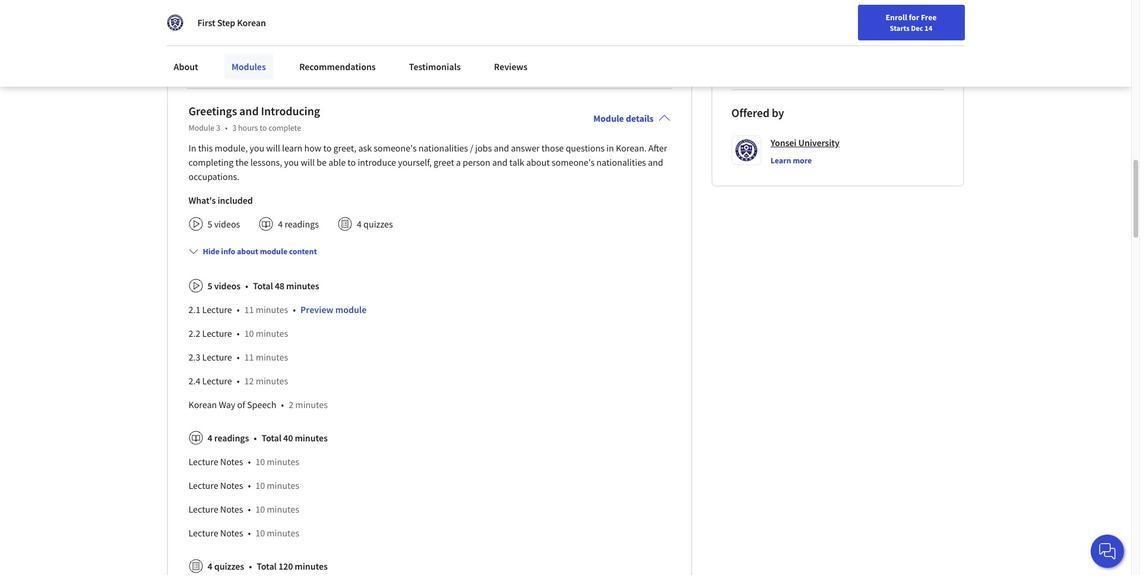Task type: vqa. For each thing, say whether or not it's contained in the screenshot.
information inside Select a subject area, and we'll share information about degree programs that may interest you.
no



Task type: locate. For each thing, give the bounding box(es) containing it.
to right hours
[[260, 122, 267, 133]]

greet,
[[334, 142, 357, 154]]

total left 40
[[262, 432, 282, 444]]

2 11 from the top
[[245, 351, 254, 363]]

2 5 from the top
[[208, 280, 212, 292]]

someone's down questions
[[552, 156, 595, 168]]

0 horizontal spatial 4 quizzes
[[208, 560, 244, 572]]

english button
[[882, 0, 954, 39]]

1 horizontal spatial quizzes
[[364, 218, 393, 230]]

2 5 videos from the top
[[208, 280, 241, 292]]

videos down what's included
[[214, 218, 240, 230]]

1 vertical spatial will
[[301, 156, 315, 168]]

0 horizontal spatial readings
[[214, 432, 249, 444]]

enroll for free starts dec 14
[[886, 12, 937, 33]]

0 vertical spatial module
[[260, 246, 288, 256]]

recommendations
[[299, 61, 376, 72]]

0 vertical spatial 4 quizzes
[[357, 218, 393, 230]]

1 5 videos from the top
[[208, 218, 240, 230]]

and
[[239, 103, 259, 118], [494, 142, 509, 154], [492, 156, 508, 168], [648, 156, 664, 168]]

0 horizontal spatial korean
[[189, 398, 217, 410]]

0 vertical spatial readings
[[285, 218, 319, 230]]

lecture
[[202, 303, 232, 315], [202, 327, 232, 339], [202, 351, 232, 363], [202, 375, 232, 387], [189, 456, 218, 467], [189, 479, 218, 491], [189, 503, 218, 515], [189, 527, 218, 539]]

you up lessons,
[[250, 142, 264, 154]]

•
[[225, 122, 228, 133], [245, 280, 248, 292], [237, 303, 240, 315], [293, 303, 296, 315], [237, 327, 240, 339], [237, 351, 240, 363], [237, 375, 240, 387], [281, 398, 284, 410], [254, 432, 257, 444], [248, 456, 251, 467], [248, 479, 251, 491], [248, 503, 251, 515], [248, 527, 251, 539], [249, 560, 252, 572]]

3
[[216, 122, 220, 133], [232, 122, 237, 133]]

and inside greetings and introducing module 3 • 3 hours to complete
[[239, 103, 259, 118]]

1 horizontal spatial about
[[526, 156, 550, 168]]

lecture notes • 10 minutes
[[189, 456, 299, 467], [189, 479, 299, 491], [189, 503, 299, 515], [189, 527, 299, 539]]

learn more
[[771, 155, 812, 166]]

videos
[[214, 218, 240, 230], [214, 280, 241, 292]]

to inside greetings and introducing module 3 • 3 hours to complete
[[260, 122, 267, 133]]

5 down hide
[[208, 280, 212, 292]]

about inside dropdown button
[[237, 246, 258, 256]]

3 left hours
[[232, 122, 237, 133]]

2 lecture notes • 10 minutes from the top
[[189, 479, 299, 491]]

5 videos down what's included
[[208, 218, 240, 230]]

career
[[854, 14, 876, 24]]

0 vertical spatial 5
[[208, 218, 212, 230]]

details
[[626, 112, 654, 124]]

1 horizontal spatial korean
[[237, 17, 266, 29]]

and up hours
[[239, 103, 259, 118]]

person
[[463, 156, 491, 168]]

nationalities up greet
[[419, 142, 468, 154]]

to
[[260, 122, 267, 133], [323, 142, 332, 154], [348, 156, 356, 168]]

0 horizontal spatial 4 readings
[[208, 432, 249, 444]]

4 quizzes inside hide info about module content region
[[208, 560, 244, 572]]

will left be
[[301, 156, 315, 168]]

reviews
[[494, 61, 528, 72]]

will up lessons,
[[266, 142, 280, 154]]

0 vertical spatial to
[[260, 122, 267, 133]]

seung hae kang
[[769, 35, 834, 47]]

0 vertical spatial will
[[266, 142, 280, 154]]

to right the how
[[323, 142, 332, 154]]

2 horizontal spatial to
[[348, 156, 356, 168]]

2.3 lecture • 11 minutes
[[189, 351, 288, 363]]

those
[[542, 142, 564, 154]]

1 vertical spatial readings
[[214, 432, 249, 444]]

4 readings down way
[[208, 432, 249, 444]]

module,
[[215, 142, 248, 154]]

1 horizontal spatial you
[[284, 156, 299, 168]]

5 inside hide info about module content region
[[208, 280, 212, 292]]

total left 48
[[253, 280, 273, 292]]

readings up content
[[285, 218, 319, 230]]

module right "preview" at the bottom of page
[[335, 303, 367, 315]]

enroll
[[886, 12, 908, 23]]

0 vertical spatial quizzes
[[364, 218, 393, 230]]

new
[[836, 14, 852, 24]]

1 vertical spatial videos
[[214, 280, 241, 292]]

None search field
[[169, 7, 455, 31]]

2 videos from the top
[[214, 280, 241, 292]]

about inside 'in this module, you will learn how to greet, ask someone's nationalities / jobs and answer those questions in korean. after completing the lessons, you will be able to introduce yourself, greet a person and talk about someone's nationalities and occupations.'
[[526, 156, 550, 168]]

0 horizontal spatial module
[[189, 122, 215, 133]]

5
[[208, 218, 212, 230], [208, 280, 212, 292]]

about down the answer
[[526, 156, 550, 168]]

kang
[[813, 35, 834, 47]]

you down learn
[[284, 156, 299, 168]]

2.4 lecture • 12 minutes
[[189, 375, 288, 387]]

1 horizontal spatial module
[[335, 303, 367, 315]]

videos down info
[[214, 280, 241, 292]]

2 vertical spatial to
[[348, 156, 356, 168]]

total
[[253, 280, 273, 292], [262, 432, 282, 444], [257, 560, 277, 572]]

info
[[221, 246, 235, 256]]

1 horizontal spatial 3
[[232, 122, 237, 133]]

by
[[772, 105, 785, 120]]

3 lecture notes • 10 minutes from the top
[[189, 503, 299, 515]]

step
[[217, 17, 235, 29]]

questions
[[566, 142, 605, 154]]

1 horizontal spatial to
[[323, 142, 332, 154]]

1 vertical spatial someone's
[[552, 156, 595, 168]]

0 vertical spatial total
[[253, 280, 273, 292]]

0 horizontal spatial you
[[250, 142, 264, 154]]

yonsei university image
[[167, 14, 183, 31]]

quizzes
[[364, 218, 393, 230], [214, 560, 244, 572]]

1 horizontal spatial will
[[301, 156, 315, 168]]

2 vertical spatial total
[[257, 560, 277, 572]]

1 vertical spatial you
[[284, 156, 299, 168]]

korean.
[[616, 142, 647, 154]]

1 vertical spatial quizzes
[[214, 560, 244, 572]]

0 vertical spatial 11
[[245, 303, 254, 315]]

11
[[245, 303, 254, 315], [245, 351, 254, 363]]

free
[[921, 12, 937, 23]]

1 11 from the top
[[245, 303, 254, 315]]

greetings and introducing module 3 • 3 hours to complete
[[189, 103, 320, 133]]

120
[[279, 560, 293, 572]]

0 horizontal spatial module
[[260, 246, 288, 256]]

about link
[[167, 53, 206, 80]]

1 horizontal spatial 4 readings
[[278, 218, 319, 230]]

readings down way
[[214, 432, 249, 444]]

first step korean
[[198, 17, 266, 29]]

1 vertical spatial 5 videos
[[208, 280, 241, 292]]

for
[[909, 12, 920, 23]]

speech
[[247, 398, 276, 410]]

korean right step
[[237, 17, 266, 29]]

0 vertical spatial 5 videos
[[208, 218, 240, 230]]

this
[[198, 142, 213, 154]]

0 horizontal spatial quizzes
[[214, 560, 244, 572]]

1 vertical spatial 4 readings
[[208, 432, 249, 444]]

1 vertical spatial korean
[[189, 398, 217, 410]]

2 notes from the top
[[220, 479, 243, 491]]

module
[[260, 246, 288, 256], [335, 303, 367, 315]]

3 down greetings
[[216, 122, 220, 133]]

1 vertical spatial 5
[[208, 280, 212, 292]]

1 horizontal spatial readings
[[285, 218, 319, 230]]

1 horizontal spatial someone's
[[552, 156, 595, 168]]

2.1
[[189, 303, 200, 315]]

5 videos
[[208, 218, 240, 230], [208, 280, 241, 292]]

5 videos down info
[[208, 280, 241, 292]]

reviews link
[[487, 53, 535, 80]]

0 vertical spatial you
[[250, 142, 264, 154]]

11 up 12
[[245, 351, 254, 363]]

find your new career link
[[796, 12, 882, 27]]

module down greetings
[[189, 122, 215, 133]]

able
[[329, 156, 346, 168]]

you
[[250, 142, 264, 154], [284, 156, 299, 168]]

nationalities down korean.
[[597, 156, 646, 168]]

0 vertical spatial about
[[526, 156, 550, 168]]

0 horizontal spatial will
[[266, 142, 280, 154]]

module up in
[[594, 112, 624, 124]]

• total 120 minutes
[[249, 560, 328, 572]]

4 readings
[[278, 218, 319, 230], [208, 432, 249, 444]]

1 horizontal spatial module
[[594, 112, 624, 124]]

find
[[802, 14, 817, 24]]

someone's up introduce on the left
[[374, 142, 417, 154]]

someone's
[[374, 142, 417, 154], [552, 156, 595, 168]]

module inside dropdown button
[[260, 246, 288, 256]]

offered
[[732, 105, 770, 120]]

modules link
[[225, 53, 273, 80]]

0 vertical spatial nationalities
[[419, 142, 468, 154]]

in this module, you will learn how to greet, ask someone's nationalities / jobs and answer those questions in korean. after completing the lessons, you will be able to introduce yourself, greet a person and talk about someone's nationalities and occupations.
[[189, 142, 667, 182]]

11 up 2.2 lecture • 10 minutes
[[245, 303, 254, 315]]

0 vertical spatial korean
[[237, 17, 266, 29]]

14
[[925, 23, 933, 33]]

4 readings up content
[[278, 218, 319, 230]]

1 vertical spatial total
[[262, 432, 282, 444]]

1 vertical spatial 11
[[245, 351, 254, 363]]

will
[[266, 142, 280, 154], [301, 156, 315, 168]]

introducing
[[261, 103, 320, 118]]

total left 120 at the bottom left
[[257, 560, 277, 572]]

0 horizontal spatial about
[[237, 246, 258, 256]]

1 3 from the left
[[216, 122, 220, 133]]

1 vertical spatial module
[[335, 303, 367, 315]]

1 horizontal spatial nationalities
[[597, 156, 646, 168]]

2
[[289, 398, 294, 410]]

module inside greetings and introducing module 3 • 3 hours to complete
[[189, 122, 215, 133]]

seung hae kang link
[[769, 35, 834, 47]]

and left talk
[[492, 156, 508, 168]]

2.4
[[189, 375, 200, 387]]

0 vertical spatial 4 readings
[[278, 218, 319, 230]]

and down the after
[[648, 156, 664, 168]]

what's
[[189, 194, 216, 206]]

about right info
[[237, 246, 258, 256]]

korean left way
[[189, 398, 217, 410]]

1 vertical spatial to
[[323, 142, 332, 154]]

4 quizzes
[[357, 218, 393, 230], [208, 560, 244, 572]]

complete
[[269, 122, 301, 133]]

0 vertical spatial someone's
[[374, 142, 417, 154]]

starts
[[890, 23, 910, 33]]

4 lecture notes • 10 minutes from the top
[[189, 527, 299, 539]]

module details
[[594, 112, 654, 124]]

module left content
[[260, 246, 288, 256]]

be
[[317, 156, 327, 168]]

0 vertical spatial videos
[[214, 218, 240, 230]]

5 down what's
[[208, 218, 212, 230]]

introduce
[[358, 156, 396, 168]]

0 horizontal spatial to
[[260, 122, 267, 133]]

0 horizontal spatial 3
[[216, 122, 220, 133]]

to right able
[[348, 156, 356, 168]]

0 horizontal spatial someone's
[[374, 142, 417, 154]]

1 vertical spatial about
[[237, 246, 258, 256]]

hide
[[203, 246, 220, 256]]

quizzes inside hide info about module content region
[[214, 560, 244, 572]]

1 vertical spatial 4 quizzes
[[208, 560, 244, 572]]



Task type: describe. For each thing, give the bounding box(es) containing it.
4 notes from the top
[[220, 527, 243, 539]]

yonsei university
[[771, 136, 840, 148]]

and right jobs
[[494, 142, 509, 154]]

readings inside hide info about module content region
[[214, 432, 249, 444]]

ask
[[358, 142, 372, 154]]

way
[[219, 398, 235, 410]]

occupations.
[[189, 170, 239, 182]]

2 3 from the left
[[232, 122, 237, 133]]

/
[[470, 142, 474, 154]]

chat with us image
[[1098, 542, 1118, 561]]

lessons,
[[251, 156, 282, 168]]

1 videos from the top
[[214, 218, 240, 230]]

total for total 40 minutes
[[262, 432, 282, 444]]

2.2 lecture • 10 minutes
[[189, 327, 288, 339]]

offered by
[[732, 105, 785, 120]]

answer
[[511, 142, 540, 154]]

hae
[[796, 35, 812, 47]]

• inside greetings and introducing module 3 • 3 hours to complete
[[225, 122, 228, 133]]

recommendations link
[[292, 53, 383, 80]]

11 for 2.3
[[245, 351, 254, 363]]

more
[[793, 155, 812, 166]]

ratings
[[867, 8, 891, 19]]

dec
[[911, 23, 924, 33]]

5 videos inside hide info about module content region
[[208, 280, 241, 292]]

the
[[236, 156, 249, 168]]

english
[[904, 13, 933, 25]]

2.2
[[189, 327, 200, 339]]

1 lecture notes • 10 minutes from the top
[[189, 456, 299, 467]]

what's included
[[189, 194, 253, 206]]

find your new career
[[802, 14, 876, 24]]

greet
[[434, 156, 454, 168]]

about
[[174, 61, 198, 72]]

learn
[[771, 155, 792, 166]]

your
[[819, 14, 835, 24]]

hours
[[238, 122, 258, 133]]

included
[[218, 194, 253, 206]]

learn
[[282, 142, 303, 154]]

testimonials link
[[402, 53, 468, 80]]

talk
[[510, 156, 525, 168]]

4 readings inside hide info about module content region
[[208, 432, 249, 444]]

2.3
[[189, 351, 200, 363]]

hide info about module content button
[[184, 240, 322, 262]]

of
[[237, 398, 245, 410]]

1 notes from the top
[[220, 456, 243, 467]]

hide info about module content region
[[189, 269, 671, 575]]

jobs
[[475, 142, 492, 154]]

info about module content element
[[184, 236, 671, 575]]

korean way of speech • 2 minutes
[[189, 398, 328, 410]]

in
[[189, 142, 196, 154]]

how
[[304, 142, 322, 154]]

22,165 ratings )
[[843, 8, 894, 19]]

in
[[607, 142, 614, 154]]

12
[[245, 375, 254, 387]]

3 notes from the top
[[220, 503, 243, 515]]

greetings
[[189, 103, 237, 118]]

2.1 lecture • 11 minutes • preview module
[[189, 303, 367, 315]]

module inside region
[[335, 303, 367, 315]]

korean inside hide info about module content region
[[189, 398, 217, 410]]

22,165
[[843, 8, 866, 19]]

1 5 from the top
[[208, 218, 212, 230]]

modules
[[232, 61, 266, 72]]

learn more button
[[771, 154, 812, 166]]

yourself,
[[398, 156, 432, 168]]

11 for 2.1
[[245, 303, 254, 315]]

total for total 48 minutes
[[253, 280, 273, 292]]

seung hae kang image
[[734, 36, 760, 62]]

hide info about module content
[[203, 246, 317, 256]]

total for total 120 minutes
[[257, 560, 277, 572]]

48
[[275, 280, 285, 292]]

0 horizontal spatial nationalities
[[419, 142, 468, 154]]

• total 48 minutes
[[245, 280, 319, 292]]

after
[[649, 142, 667, 154]]

1 vertical spatial nationalities
[[597, 156, 646, 168]]

content
[[289, 246, 317, 256]]

40
[[283, 432, 293, 444]]

• total 40 minutes
[[254, 432, 328, 444]]

preview module link
[[301, 303, 367, 315]]

testimonials
[[409, 61, 461, 72]]

preview
[[301, 303, 334, 315]]

completing
[[189, 156, 234, 168]]

1 horizontal spatial 4 quizzes
[[357, 218, 393, 230]]

first
[[198, 17, 215, 29]]

yonsei university link
[[771, 135, 840, 150]]

videos inside hide info about module content region
[[214, 280, 241, 292]]

a
[[456, 156, 461, 168]]



